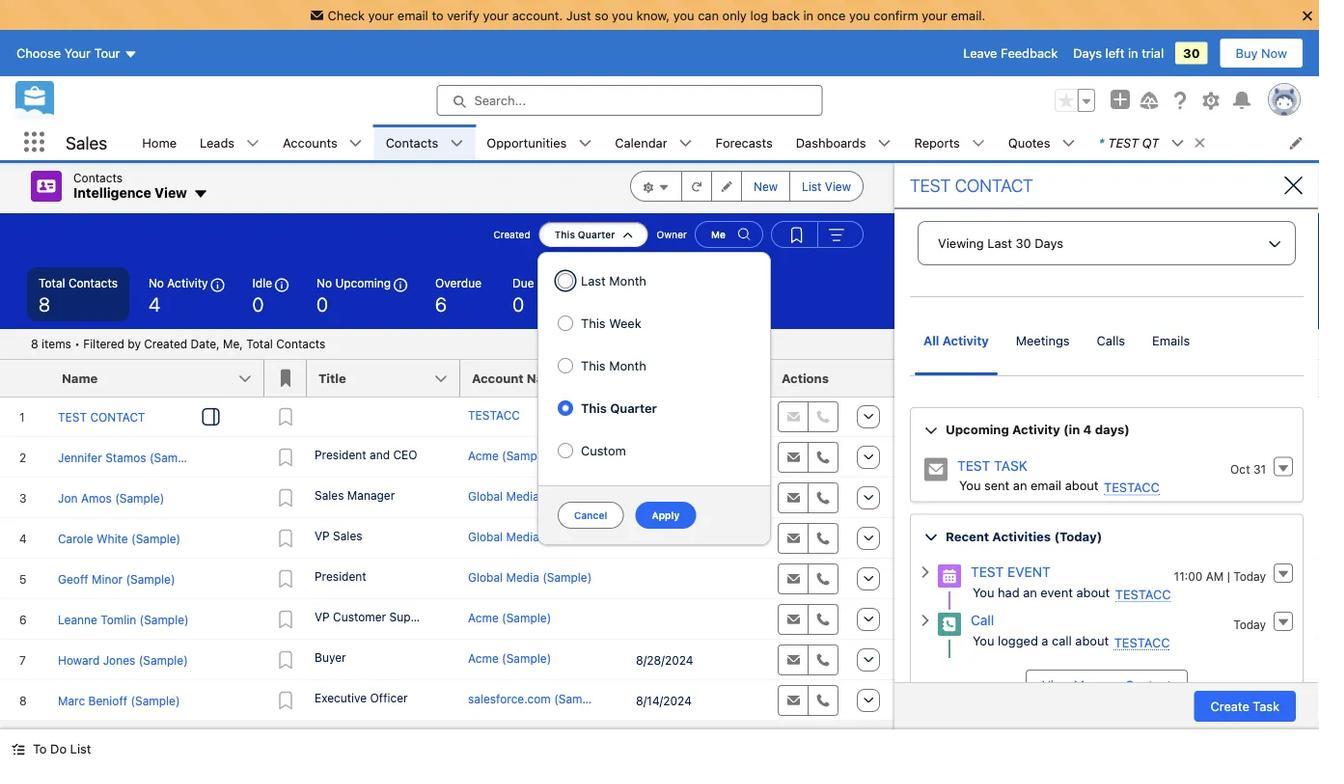 Task type: locate. For each thing, give the bounding box(es) containing it.
2 president from the top
[[315, 569, 366, 583]]

quotes list item
[[997, 124, 1087, 160]]

2 no from the left
[[317, 276, 332, 290]]

about right event on the bottom right of the page
[[1076, 584, 1110, 599]]

1 vertical spatial you
[[973, 584, 994, 599]]

created up due
[[493, 229, 530, 240]]

test event
[[971, 564, 1051, 580]]

1 horizontal spatial list
[[802, 179, 822, 193]]

all activity
[[924, 333, 989, 347]]

0 vertical spatial last
[[987, 235, 1012, 250]]

2 vertical spatial last
[[640, 371, 667, 386]]

your right verify
[[483, 8, 509, 22]]

1 vertical spatial an
[[1023, 584, 1037, 599]]

cell for and
[[628, 437, 770, 478]]

activity inside 'key performance indicators' group
[[167, 276, 208, 290]]

30 right the viewing at right top
[[1016, 235, 1031, 250]]

text default image for calendar
[[679, 137, 692, 150]]

name down the •
[[62, 371, 98, 386]]

contacts right accounts 'list item'
[[386, 135, 438, 150]]

0 horizontal spatial total
[[39, 276, 65, 290]]

0 horizontal spatial name
[[62, 371, 98, 386]]

1 horizontal spatial your
[[483, 8, 509, 22]]

row number cell
[[0, 360, 50, 398]]

0 horizontal spatial 8
[[31, 337, 38, 351]]

test
[[1108, 135, 1139, 150], [910, 175, 951, 196], [957, 457, 991, 473], [971, 564, 1004, 580]]

you right once
[[849, 8, 870, 22]]

vp down sales manager
[[315, 529, 330, 542]]

forecasts
[[716, 135, 773, 150]]

choose your tour
[[16, 46, 120, 60]]

activity left (in
[[1012, 422, 1060, 436]]

2 horizontal spatial 0
[[513, 292, 524, 315]]

0 horizontal spatial in
[[803, 8, 814, 22]]

recent
[[946, 529, 989, 543]]

president left and
[[315, 448, 366, 461]]

verify
[[447, 8, 480, 22]]

4 down no activity
[[149, 292, 160, 315]]

sales up intelligence
[[66, 132, 107, 153]]

6
[[435, 292, 447, 315]]

4 right (in
[[1083, 422, 1092, 436]]

2 name from the left
[[527, 371, 563, 386]]

8 items • filtered by created date, me, total contacts status
[[31, 337, 325, 351]]

2 vp from the top
[[315, 610, 330, 623]]

leads
[[200, 135, 235, 150]]

1 horizontal spatial 0
[[317, 292, 328, 315]]

2 horizontal spatial last
[[987, 235, 1012, 250]]

total right me,
[[246, 337, 273, 351]]

text default image inside accounts 'list item'
[[349, 137, 363, 150]]

opportunities link
[[475, 124, 578, 160]]

1 vertical spatial days
[[1035, 235, 1064, 250]]

sent
[[984, 478, 1010, 492]]

you inside the you sent an email about testacc
[[959, 478, 981, 492]]

this down this week
[[581, 358, 606, 373]]

to do list button
[[0, 730, 103, 768]]

text default image for opportunities
[[578, 137, 592, 150]]

emails
[[1152, 333, 1190, 347]]

list item containing *
[[1087, 124, 1215, 160]]

accounts list item
[[271, 124, 374, 160]]

1 vertical spatial testacc
[[1115, 586, 1171, 601]]

1 vertical spatial last
[[581, 273, 606, 288]]

1 horizontal spatial view
[[825, 179, 851, 193]]

about up (today)
[[1065, 478, 1099, 492]]

test task link
[[957, 457, 1028, 473]]

you inside you logged a call about testacc
[[973, 633, 994, 647]]

sales for sales
[[66, 132, 107, 153]]

group up quotes "list item"
[[1055, 89, 1095, 112]]

name
[[62, 371, 98, 386], [527, 371, 563, 386]]

text default image for dashboards
[[878, 137, 891, 150]]

month down week at the top left of the page
[[609, 358, 646, 373]]

1 horizontal spatial 30
[[1183, 46, 1200, 60]]

test up sent
[[957, 457, 991, 473]]

text default image inside calendar list item
[[679, 137, 692, 150]]

0 down due
[[513, 292, 524, 315]]

1 vertical spatial about
[[1076, 584, 1110, 599]]

an inside the you sent an email about testacc
[[1013, 478, 1027, 492]]

group containing new
[[630, 171, 864, 202]]

0 vertical spatial you
[[959, 478, 981, 492]]

0 vertical spatial president
[[315, 448, 366, 461]]

1 0 from the left
[[252, 292, 264, 315]]

you left had
[[973, 584, 994, 599]]

0 horizontal spatial days
[[1035, 235, 1064, 250]]

0 vertical spatial 8
[[39, 292, 50, 315]]

upcoming left overdue
[[335, 276, 391, 290]]

you had an event about testacc
[[973, 584, 1171, 601]]

8 inside 'total contacts 8'
[[39, 292, 50, 315]]

cell up the '8/28/2024'
[[628, 599, 770, 640]]

1 no from the left
[[149, 276, 164, 290]]

text default image inside opportunities list item
[[578, 137, 592, 150]]

email right sent
[[1031, 478, 1062, 492]]

an down task
[[1013, 478, 1027, 492]]

vp
[[315, 529, 330, 542], [315, 610, 330, 623]]

0 vertical spatial testacc
[[1104, 480, 1160, 494]]

last up 10/27/2023
[[640, 371, 667, 386]]

1 horizontal spatial name
[[527, 371, 563, 386]]

list item
[[1087, 124, 1215, 160]]

2 horizontal spatial you
[[849, 8, 870, 22]]

0 vertical spatial list
[[802, 179, 822, 193]]

2 vertical spatial testacc link
[[1114, 635, 1170, 650]]

(today)
[[1054, 529, 1102, 543]]

this month
[[581, 358, 646, 373]]

last right the viewing at right top
[[987, 235, 1012, 250]]

4
[[149, 292, 160, 315], [601, 292, 613, 315], [1083, 422, 1092, 436]]

last for last month
[[581, 273, 606, 288]]

search...
[[474, 93, 526, 108]]

list
[[131, 124, 1319, 160]]

grid
[[0, 360, 896, 722]]

contacts link
[[374, 124, 450, 160]]

1 horizontal spatial total
[[246, 337, 273, 351]]

cancel
[[574, 510, 607, 521]]

no activity
[[149, 276, 208, 290]]

0 down no upcoming
[[317, 292, 328, 315]]

2 vertical spatial about
[[1075, 633, 1109, 647]]

3 you from the left
[[849, 8, 870, 22]]

this up "due today 0"
[[555, 229, 575, 240]]

1 vertical spatial group
[[630, 171, 864, 202]]

actions cell
[[770, 360, 847, 398]]

testacc for call
[[1114, 635, 1170, 649]]

quarter down this month
[[610, 401, 657, 415]]

testacc link
[[1104, 480, 1160, 495], [1115, 586, 1171, 602], [1114, 635, 1170, 650]]

1 vertical spatial president
[[315, 569, 366, 583]]

your right check
[[368, 8, 394, 22]]

0 vertical spatial sales
[[66, 132, 107, 153]]

text default image inside dashboards list item
[[878, 137, 891, 150]]

0 horizontal spatial list
[[70, 742, 91, 756]]

sales for sales manager
[[315, 488, 344, 502]]

2 0 from the left
[[317, 292, 328, 315]]

title
[[318, 371, 346, 386]]

this up custom
[[581, 401, 607, 415]]

1 horizontal spatial no
[[317, 276, 332, 290]]

a
[[1042, 633, 1049, 647]]

test down reports link
[[910, 175, 951, 196]]

you left sent
[[959, 478, 981, 492]]

total up items
[[39, 276, 65, 290]]

month for this month
[[609, 358, 646, 373]]

grid containing name
[[0, 360, 896, 722]]

8 items • filtered by created date, me, total contacts
[[31, 337, 325, 351]]

quarter inside 'button'
[[578, 229, 615, 240]]

1 vertical spatial in
[[1128, 46, 1138, 60]]

quarter up last month
[[578, 229, 615, 240]]

no up 8 items • filtered by created date, me, total contacts status
[[149, 276, 164, 290]]

1 vertical spatial 30
[[1016, 235, 1031, 250]]

text default image left to on the left bottom of the page
[[12, 743, 25, 756]]

1 horizontal spatial last
[[640, 371, 667, 386]]

vp for vp sales
[[315, 529, 330, 542]]

2 vertical spatial group
[[771, 221, 864, 248]]

1 vp from the top
[[315, 529, 330, 542]]

in right back
[[803, 8, 814, 22]]

1 vertical spatial this quarter
[[581, 401, 657, 415]]

testacc inside you logged a call about testacc
[[1114, 635, 1170, 649]]

30 right trial
[[1183, 46, 1200, 60]]

8/14/2024
[[636, 694, 692, 707]]

president down vp sales
[[315, 569, 366, 583]]

testacc right call
[[1114, 635, 1170, 649]]

view down dashboards list item at the top
[[825, 179, 851, 193]]

manager
[[347, 488, 395, 502]]

activities
[[992, 529, 1051, 543]]

days right the viewing at right top
[[1035, 235, 1064, 250]]

text default image inside to do list button
[[12, 743, 25, 756]]

vp left customer
[[315, 610, 330, 623]]

text default image left *
[[1062, 137, 1076, 150]]

testacc link for test task
[[1104, 480, 1160, 495]]

view inside button
[[825, 179, 851, 193]]

feedback
[[1001, 46, 1058, 60]]

quarter
[[578, 229, 615, 240], [610, 401, 657, 415]]

0 horizontal spatial 30
[[1016, 235, 1031, 250]]

email.
[[951, 8, 986, 22]]

1 vertical spatial month
[[609, 358, 646, 373]]

1 president from the top
[[315, 448, 366, 461]]

list right the do
[[70, 742, 91, 756]]

0 for idle
[[252, 292, 264, 315]]

forecasts link
[[704, 124, 784, 160]]

quotes link
[[997, 124, 1062, 160]]

0 horizontal spatial no
[[149, 276, 164, 290]]

2 horizontal spatial upcoming
[[946, 422, 1009, 436]]

0 vertical spatial quarter
[[578, 229, 615, 240]]

text default image inside leads 'list item'
[[246, 137, 260, 150]]

testacc link down recent activities (today) dropdown button at the bottom right
[[1115, 586, 1171, 602]]

leave feedback link
[[963, 46, 1058, 60]]

vp for vp customer support
[[315, 610, 330, 623]]

row number image
[[0, 360, 50, 397]]

confirm
[[874, 8, 918, 22]]

created right by
[[144, 337, 187, 351]]

cell up 8/16/2024
[[628, 478, 770, 518]]

0 vertical spatial vp
[[315, 529, 330, 542]]

name right "account"
[[527, 371, 563, 386]]

account name cell
[[460, 360, 628, 398]]

0 horizontal spatial upcoming
[[335, 276, 391, 290]]

text default image inside contacts list item
[[450, 137, 464, 150]]

testacc up recent activities (today) dropdown button at the bottom right
[[1104, 480, 1160, 494]]

last for last activity
[[640, 371, 667, 386]]

1 month from the top
[[609, 273, 646, 288]]

1 vertical spatial today
[[1234, 569, 1266, 582]]

sales
[[66, 132, 107, 153], [315, 488, 344, 502], [333, 529, 362, 542]]

officer
[[370, 691, 408, 704]]

31
[[1253, 462, 1266, 476]]

3 0 from the left
[[513, 292, 524, 315]]

qt
[[1142, 135, 1159, 150]]

call
[[1052, 633, 1072, 647]]

0 inside "due today 0"
[[513, 292, 524, 315]]

testacc link up recent activities (today) dropdown button at the bottom right
[[1104, 480, 1160, 495]]

action image
[[847, 360, 896, 397]]

view down home
[[155, 185, 187, 201]]

test for test event
[[971, 564, 1004, 580]]

2 month from the top
[[609, 358, 646, 373]]

0 down idle
[[252, 292, 264, 315]]

test right *
[[1108, 135, 1139, 150]]

cell down 10/27/2023
[[628, 437, 770, 478]]

to do list
[[33, 742, 91, 756]]

0 horizontal spatial last
[[581, 273, 606, 288]]

intelligence
[[73, 185, 151, 201]]

group down 'list view'
[[771, 221, 864, 248]]

days left left
[[1073, 46, 1102, 60]]

0 vertical spatial total
[[39, 276, 65, 290]]

0 for no upcoming
[[317, 292, 328, 315]]

accounts
[[283, 135, 337, 150]]

0 horizontal spatial 0
[[252, 292, 264, 315]]

no right idle
[[317, 276, 332, 290]]

4 inside dropdown button
[[1083, 422, 1092, 436]]

1 your from the left
[[368, 8, 394, 22]]

group down forecasts link
[[630, 171, 864, 202]]

no for 0
[[317, 276, 332, 290]]

0 horizontal spatial email
[[397, 8, 428, 22]]

oct 31
[[1231, 462, 1266, 476]]

2 horizontal spatial your
[[922, 8, 948, 22]]

8
[[39, 292, 50, 315], [31, 337, 38, 351]]

activity up 8 items • filtered by created date, me, total contacts
[[167, 276, 208, 290]]

0 vertical spatial an
[[1013, 478, 1027, 492]]

upcoming for 4
[[601, 276, 657, 290]]

you down call
[[973, 633, 994, 647]]

your left email.
[[922, 8, 948, 22]]

reports link
[[903, 124, 972, 160]]

choose your tour button
[[15, 38, 138, 69]]

testacc for test task
[[1104, 480, 1160, 494]]

list right new
[[802, 179, 822, 193]]

testacc down recent activities (today) dropdown button at the bottom right
[[1115, 586, 1171, 601]]

just
[[566, 8, 591, 22]]

2 horizontal spatial 4
[[1083, 422, 1092, 436]]

list inside list view button
[[802, 179, 822, 193]]

last up this week
[[581, 273, 606, 288]]

president for president
[[315, 569, 366, 583]]

testacc inside the you sent an email about testacc
[[1104, 480, 1160, 494]]

0 horizontal spatial view
[[155, 185, 187, 201]]

create task button
[[1194, 691, 1296, 722]]

1 horizontal spatial days
[[1073, 46, 1102, 60]]

activity inside dropdown button
[[1012, 422, 1060, 436]]

in right left
[[1128, 46, 1138, 60]]

list inside to do list button
[[70, 742, 91, 756]]

sales down sales manager
[[333, 529, 362, 542]]

0 vertical spatial testacc link
[[1104, 480, 1160, 495]]

1 horizontal spatial upcoming
[[601, 276, 657, 290]]

testacc link right call
[[1114, 635, 1170, 650]]

text default image
[[972, 137, 985, 150], [1062, 137, 1076, 150], [193, 186, 208, 202], [919, 565, 932, 579], [12, 743, 25, 756]]

1 vertical spatial created
[[144, 337, 187, 351]]

an down event
[[1023, 584, 1037, 599]]

about inside you logged a call about testacc
[[1075, 633, 1109, 647]]

8 up items
[[39, 292, 50, 315]]

•
[[75, 337, 80, 351]]

upcoming up week at the top left of the page
[[601, 276, 657, 290]]

cell down 8/16/2024
[[628, 559, 770, 599]]

0 horizontal spatial you
[[612, 8, 633, 22]]

1 horizontal spatial 4
[[601, 292, 613, 315]]

an for sent
[[1013, 478, 1027, 492]]

1 horizontal spatial email
[[1031, 478, 1062, 492]]

activity right all
[[943, 333, 989, 347]]

account.
[[512, 8, 563, 22]]

2 vertical spatial you
[[973, 633, 994, 647]]

month up week at the top left of the page
[[609, 273, 646, 288]]

you left can
[[673, 8, 694, 22]]

0 vertical spatial in
[[803, 8, 814, 22]]

0 vertical spatial about
[[1065, 478, 1099, 492]]

meetings
[[1016, 333, 1070, 347]]

0 horizontal spatial created
[[144, 337, 187, 351]]

text default image right reports
[[972, 137, 985, 150]]

2 vertical spatial testacc
[[1114, 635, 1170, 649]]

president
[[315, 448, 366, 461], [315, 569, 366, 583]]

activity inside cell
[[670, 371, 718, 386]]

about
[[1065, 478, 1099, 492], [1076, 584, 1110, 599], [1075, 633, 1109, 647]]

due today 0
[[513, 276, 570, 315]]

upcoming inside dropdown button
[[946, 422, 1009, 436]]

home
[[142, 135, 177, 150]]

last inside last activity button
[[640, 371, 667, 386]]

email
[[397, 8, 428, 22], [1031, 478, 1062, 492]]

test up had
[[971, 564, 1004, 580]]

an inside you had an event about testacc
[[1023, 584, 1037, 599]]

this quarter down this month
[[581, 401, 657, 415]]

1 horizontal spatial you
[[673, 8, 694, 22]]

4 up this week
[[601, 292, 613, 315]]

due
[[513, 276, 534, 290]]

cell
[[307, 397, 460, 437], [628, 437, 770, 478], [628, 478, 770, 518], [628, 559, 770, 599], [628, 599, 770, 640]]

today right |
[[1234, 569, 1266, 582]]

about inside the you sent an email about testacc
[[1065, 478, 1099, 492]]

apply button
[[635, 502, 696, 529]]

no for 4
[[149, 276, 164, 290]]

so
[[595, 8, 608, 22]]

sales up vp sales
[[315, 488, 344, 502]]

title button
[[307, 360, 460, 397]]

you right so
[[612, 8, 633, 22]]

days inside button
[[1035, 235, 1064, 250]]

contacts up filtered
[[68, 276, 118, 290]]

0 horizontal spatial your
[[368, 8, 394, 22]]

choose
[[16, 46, 61, 60]]

0 vertical spatial this quarter
[[555, 229, 615, 240]]

today down 11:00 am | today
[[1234, 617, 1266, 631]]

0 vertical spatial days
[[1073, 46, 1102, 60]]

1 horizontal spatial 8
[[39, 292, 50, 315]]

2 your from the left
[[483, 8, 509, 22]]

test for test task
[[957, 457, 991, 473]]

today right due
[[538, 276, 570, 290]]

1 you from the left
[[612, 8, 633, 22]]

president and ceo
[[315, 448, 417, 461]]

last
[[987, 235, 1012, 250], [581, 273, 606, 288], [640, 371, 667, 386]]

about right call
[[1075, 633, 1109, 647]]

1 vertical spatial email
[[1031, 478, 1062, 492]]

email left to at left top
[[397, 8, 428, 22]]

you logged a call about testacc
[[973, 633, 1170, 649]]

text default image
[[1193, 136, 1207, 150], [246, 137, 260, 150], [349, 137, 363, 150], [450, 137, 464, 150], [578, 137, 592, 150], [679, 137, 692, 150], [878, 137, 891, 150], [1171, 137, 1184, 150], [919, 613, 932, 627]]

8 left items
[[31, 337, 38, 351]]

this quarter up last month
[[555, 229, 615, 240]]

1 vertical spatial sales
[[315, 488, 344, 502]]

upcoming up test task
[[946, 422, 1009, 436]]

view for list view
[[825, 179, 851, 193]]

1 vertical spatial list
[[70, 742, 91, 756]]

0 vertical spatial email
[[397, 8, 428, 22]]

1 vertical spatial vp
[[315, 610, 330, 623]]

1 vertical spatial total
[[246, 337, 273, 351]]

group
[[1055, 89, 1095, 112], [630, 171, 864, 202], [771, 221, 864, 248]]

an for had
[[1023, 584, 1037, 599]]

activity up 10/27/2023
[[670, 371, 718, 386]]

0 vertical spatial today
[[538, 276, 570, 290]]

0 vertical spatial created
[[493, 229, 530, 240]]

0 vertical spatial month
[[609, 273, 646, 288]]

0
[[252, 292, 264, 315], [317, 292, 328, 315], [513, 292, 524, 315]]

this week
[[581, 316, 641, 330]]

week
[[609, 316, 641, 330]]

contacts up important cell
[[276, 337, 325, 351]]

buy now button
[[1219, 38, 1304, 69]]



Task type: describe. For each thing, give the bounding box(es) containing it.
upcoming activity (in 4 days)
[[946, 422, 1130, 436]]

had
[[998, 584, 1020, 599]]

1 horizontal spatial in
[[1128, 46, 1138, 60]]

email image
[[925, 458, 948, 481]]

Activity Date Range, Viewing Last 30 Days button
[[918, 221, 1296, 265]]

account name
[[472, 371, 563, 386]]

log
[[750, 8, 768, 22]]

activity for all
[[943, 333, 989, 347]]

activity for no
[[167, 276, 208, 290]]

email inside the you sent an email about testacc
[[1031, 478, 1062, 492]]

president for president and ceo
[[315, 448, 366, 461]]

test task
[[957, 457, 1028, 473]]

total contacts 8
[[39, 276, 118, 315]]

total inside 'total contacts 8'
[[39, 276, 65, 290]]

cell for manager
[[628, 478, 770, 518]]

calls
[[1097, 333, 1125, 347]]

11:00
[[1174, 569, 1203, 582]]

dashboards link
[[784, 124, 878, 160]]

action cell
[[847, 360, 896, 398]]

logged call image
[[938, 613, 961, 636]]

left
[[1106, 46, 1125, 60]]

30 inside button
[[1016, 235, 1031, 250]]

owner
[[657, 229, 687, 240]]

support
[[389, 610, 433, 623]]

accounts link
[[271, 124, 349, 160]]

days left in trial
[[1073, 46, 1164, 60]]

new
[[754, 179, 778, 193]]

text default image inside reports 'list item'
[[972, 137, 985, 150]]

cancel button
[[558, 502, 624, 529]]

overdue
[[435, 276, 482, 290]]

reports
[[914, 135, 960, 150]]

home link
[[131, 124, 188, 160]]

calendar link
[[603, 124, 679, 160]]

0 horizontal spatial 4
[[149, 292, 160, 315]]

event image
[[938, 564, 961, 587]]

1 vertical spatial quarter
[[610, 401, 657, 415]]

1 vertical spatial 8
[[31, 337, 38, 351]]

recent activities (today) button
[[912, 527, 1302, 545]]

calendar list item
[[603, 124, 704, 160]]

buy now
[[1236, 46, 1287, 60]]

about inside you had an event about testacc
[[1076, 584, 1110, 599]]

text default image down leads link
[[193, 186, 208, 202]]

2 vertical spatial sales
[[333, 529, 362, 542]]

task
[[1253, 699, 1280, 714]]

name button
[[50, 360, 264, 397]]

text default image inside quotes "list item"
[[1062, 137, 1076, 150]]

check
[[328, 8, 365, 22]]

by
[[128, 337, 141, 351]]

do
[[50, 742, 67, 756]]

create
[[1211, 699, 1250, 714]]

account
[[472, 371, 524, 386]]

calls button
[[1083, 328, 1139, 375]]

name cell
[[50, 360, 276, 398]]

can
[[698, 8, 719, 22]]

emails button
[[1139, 328, 1204, 375]]

upcoming for activity
[[946, 422, 1009, 436]]

this inside 'button'
[[555, 229, 575, 240]]

this left week at the top left of the page
[[581, 316, 606, 330]]

activity for upcoming
[[1012, 422, 1060, 436]]

contact
[[955, 175, 1033, 196]]

dashboards list item
[[784, 124, 903, 160]]

*
[[1099, 135, 1104, 150]]

only
[[722, 8, 747, 22]]

this quarter inside 'button'
[[555, 229, 615, 240]]

now
[[1261, 46, 1287, 60]]

know,
[[636, 8, 670, 22]]

list containing home
[[131, 124, 1319, 160]]

about for test task
[[1065, 478, 1099, 492]]

2 vertical spatial today
[[1234, 617, 1266, 631]]

test contact
[[910, 175, 1033, 196]]

leads list item
[[188, 124, 271, 160]]

all activity button
[[910, 328, 1002, 375]]

testacc link for call
[[1114, 635, 1170, 650]]

back
[[772, 8, 800, 22]]

me,
[[223, 337, 243, 351]]

new button
[[741, 171, 790, 202]]

4 inside upcoming 4
[[601, 292, 613, 315]]

today inside "due today 0"
[[538, 276, 570, 290]]

activity for last
[[670, 371, 718, 386]]

title cell
[[307, 360, 472, 398]]

call link
[[971, 612, 994, 628]]

view for intelligence view
[[155, 185, 187, 201]]

cell for customer
[[628, 599, 770, 640]]

account name button
[[460, 360, 628, 397]]

last activity cell
[[628, 360, 770, 398]]

0 vertical spatial group
[[1055, 89, 1095, 112]]

me button
[[695, 221, 763, 248]]

cell up and
[[307, 397, 460, 437]]

1 vertical spatial testacc link
[[1115, 586, 1171, 602]]

logged
[[998, 633, 1038, 647]]

test for test contact
[[910, 175, 951, 196]]

oct
[[1231, 462, 1250, 476]]

apply
[[652, 510, 680, 521]]

contacts up intelligence
[[73, 171, 123, 184]]

important cell
[[264, 360, 307, 398]]

1 horizontal spatial created
[[493, 229, 530, 240]]

contacts inside 'total contacts 8'
[[68, 276, 118, 290]]

leave
[[963, 46, 997, 60]]

10/27/2023
[[636, 410, 697, 424]]

you for test task
[[959, 478, 981, 492]]

last inside viewing last 30 days button
[[987, 235, 1012, 250]]

text default image for contacts
[[450, 137, 464, 150]]

viewing
[[938, 235, 984, 250]]

3 your from the left
[[922, 8, 948, 22]]

|
[[1227, 569, 1230, 582]]

dashboards
[[796, 135, 866, 150]]

custom
[[581, 443, 626, 458]]

text default image left event icon
[[919, 565, 932, 579]]

2 you from the left
[[673, 8, 694, 22]]

call
[[971, 612, 994, 628]]

customer
[[333, 610, 386, 623]]

executive officer
[[315, 691, 408, 704]]

testacc inside you had an event about testacc
[[1115, 586, 1171, 601]]

event
[[1008, 564, 1051, 580]]

days)
[[1095, 422, 1130, 436]]

month for last month
[[609, 273, 646, 288]]

1 name from the left
[[62, 371, 98, 386]]

sales manager
[[315, 488, 395, 502]]

items
[[42, 337, 71, 351]]

reports list item
[[903, 124, 997, 160]]

actions
[[782, 371, 829, 386]]

text default image for leads
[[246, 137, 260, 150]]

you for call
[[973, 633, 994, 647]]

11:00 am | today
[[1174, 569, 1266, 582]]

test event link
[[971, 564, 1051, 580]]

leave feedback
[[963, 46, 1058, 60]]

task
[[994, 457, 1028, 473]]

all
[[924, 333, 939, 347]]

0 vertical spatial 30
[[1183, 46, 1200, 60]]

create task
[[1211, 699, 1280, 714]]

recent activities (today)
[[946, 529, 1102, 543]]

to
[[432, 8, 444, 22]]

upcoming activity (in 4 days) button
[[912, 420, 1302, 438]]

contacts list item
[[374, 124, 475, 160]]

trial
[[1142, 46, 1164, 60]]

key performance indicators group
[[0, 267, 895, 329]]

intelligence view
[[73, 185, 187, 201]]

check your email to verify your account. just so you know, you can only log back in once you confirm your email.
[[328, 8, 986, 22]]

this quarter button
[[538, 221, 649, 248]]

text default image for accounts
[[349, 137, 363, 150]]

viewing last 30 days
[[938, 235, 1064, 250]]

* test qt
[[1099, 135, 1159, 150]]

you inside you had an event about testacc
[[973, 584, 994, 599]]

about for call
[[1075, 633, 1109, 647]]

create task group
[[1194, 691, 1296, 722]]

contacts inside list item
[[386, 135, 438, 150]]

date,
[[191, 337, 220, 351]]

calendar
[[615, 135, 667, 150]]

opportunities list item
[[475, 124, 603, 160]]

8/16/2024
[[636, 532, 692, 545]]



Task type: vqa. For each thing, say whether or not it's contained in the screenshot.
31
yes



